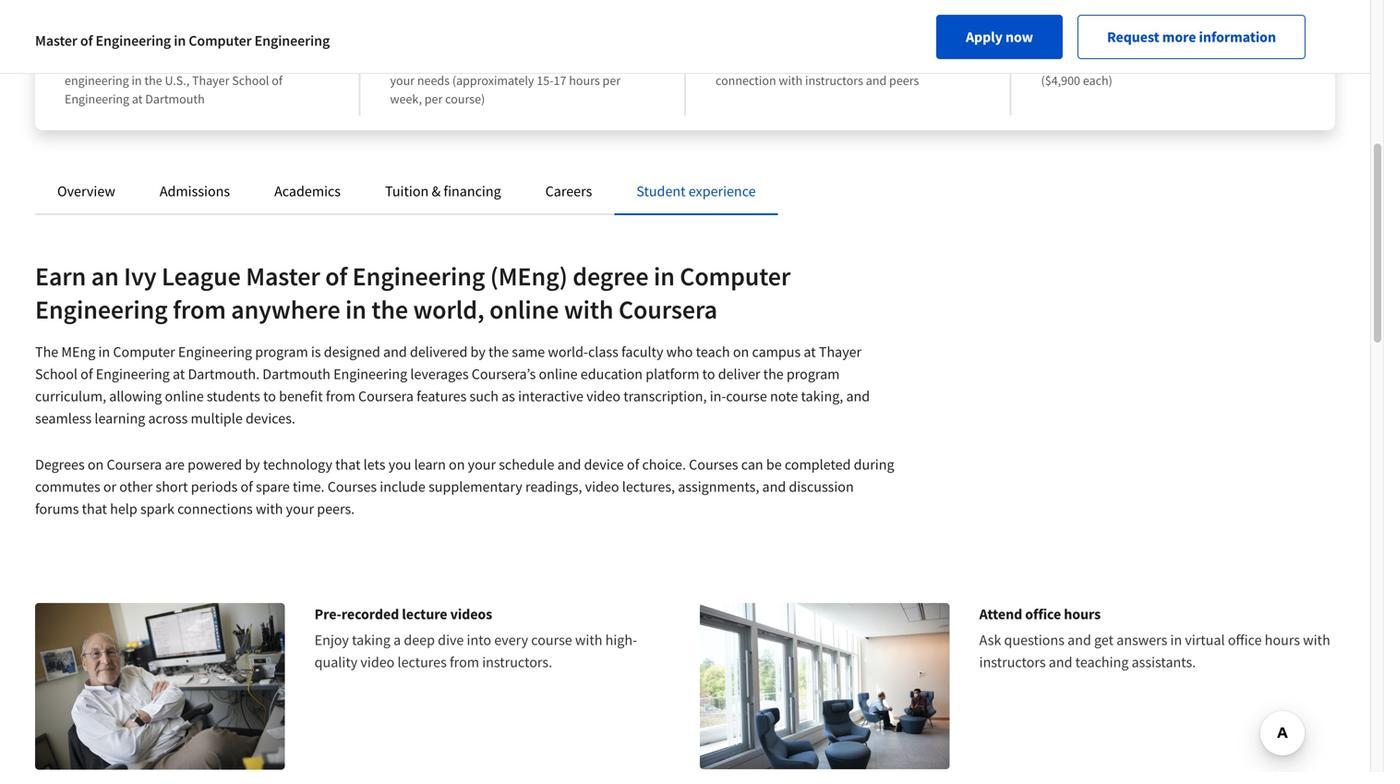 Task type: describe. For each thing, give the bounding box(es) containing it.
17
[[554, 72, 567, 89]]

overview link
[[57, 182, 115, 200]]

hands-
[[800, 54, 837, 70]]

in-
[[710, 387, 726, 405]]

projects,
[[854, 54, 901, 70]]

and up the peers in the top right of the page
[[903, 54, 924, 70]]

ivy for engineering
[[128, 28, 151, 51]]

with inside attend office hours ask questions and get answers in virtual office hours with instructors and teaching assistants.
[[1303, 631, 1331, 649]]

professional
[[176, 54, 242, 70]]

coursera's
[[472, 365, 536, 383]]

degrees on coursera are powered by technology that lets you learn on your schedule and device of choice. courses can be completed during commutes or other short periods of spare time. courses include supplementary readings, video lectures, assignments, and discussion forums that help spark connections with your peers.
[[35, 455, 894, 518]]

videos,
[[759, 54, 797, 70]]

of down schools
[[272, 72, 283, 89]]

hours inside complete the program on the schedule that suits your needs (approximately 15-17 hours per week, per course)
[[569, 72, 600, 89]]

lectures,
[[622, 477, 675, 496]]

by inside the meng in computer engineering program is designed and delivered by the same world-class faculty who teach on campus at thayer school of engineering at dartmouth. dartmouth engineering leverages coursera's online education platform to deliver the program curriculum, allowing online students to benefit from coursera features such as interactive video transcription, in-course note taking, and seamless learning across multiple devices.
[[471, 343, 486, 361]]

every
[[494, 631, 528, 649]]

tuition & financing link
[[385, 182, 501, 200]]

and down projects,
[[866, 72, 887, 89]]

same
[[512, 343, 545, 361]]

league for master
[[162, 260, 241, 292]]

earn for earn an ivy league degree from one of the first professional schools of engineering in the u.s., thayer school of engineering at dartmouth
[[65, 28, 101, 51]]

deep
[[404, 631, 435, 649]]

learn
[[414, 455, 446, 474]]

discussion
[[789, 477, 854, 496]]

world,
[[413, 293, 484, 326]]

completed
[[785, 455, 851, 474]]

apply now button
[[936, 15, 1063, 59]]

the inside "earn an ivy league master of engineering (meng) degree in computer engineering from anywhere in the world, online with coursera"
[[372, 293, 408, 326]]

student experience link
[[637, 182, 756, 200]]

forums
[[35, 500, 79, 518]]

multiple
[[191, 409, 243, 428]]

education
[[581, 365, 643, 383]]

school inside the meng in computer engineering program is designed and delivered by the same world-class faculty who teach on campus at thayer school of engineering at dartmouth. dartmouth engineering leverages coursera's online education platform to deliver the program curriculum, allowing online students to benefit from coursera features such as interactive video transcription, in-course note taking, and seamless learning across multiple devices.
[[35, 365, 78, 383]]

earn an ivy league master of engineering (meng) degree in computer engineering from anywhere in the world, online with coursera
[[35, 260, 791, 326]]

1 vertical spatial courses
[[328, 477, 377, 496]]

readings,
[[525, 477, 582, 496]]

2 vertical spatial hours
[[1265, 631, 1300, 649]]

lecture videos, hands-on projects, and connection with instructors and peers
[[716, 54, 924, 89]]

in inside earn an ivy league degree from one of the first professional schools of engineering in the u.s., thayer school of engineering at dartmouth
[[132, 72, 142, 89]]

on inside the meng in computer engineering program is designed and delivered by the same world-class faculty who teach on campus at thayer school of engineering at dartmouth. dartmouth engineering leverages coursera's online education platform to deliver the program curriculum, allowing online students to benefit from coursera features such as interactive video transcription, in-course note taking, and seamless learning across multiple devices.
[[733, 343, 749, 361]]

connection
[[716, 72, 776, 89]]

recorded
[[341, 605, 399, 623]]

(meng)
[[490, 260, 568, 292]]

u.s.,
[[165, 72, 190, 89]]

computer inside "earn an ivy league master of engineering (meng) degree in computer engineering from anywhere in the world, online with coursera"
[[680, 260, 791, 292]]

request more information
[[1107, 28, 1276, 46]]

peers.
[[317, 500, 355, 518]]

virtual
[[1185, 631, 1225, 649]]

the
[[35, 343, 58, 361]]

note
[[770, 387, 798, 405]]

that inside complete the program on the schedule that suits your needs (approximately 15-17 hours per week, per course)
[[603, 54, 625, 70]]

as
[[502, 387, 515, 405]]

and down questions
[[1049, 653, 1073, 671]]

assistants.
[[1132, 653, 1196, 671]]

in up designed
[[345, 293, 367, 326]]

with inside lecture videos, hands-on projects, and connection with instructors and peers
[[779, 72, 803, 89]]

2 vertical spatial per
[[425, 91, 443, 107]]

lecture
[[716, 54, 756, 70]]

during
[[854, 455, 894, 474]]

of inside the meng in computer engineering program is designed and delivered by the same world-class faculty who teach on campus at thayer school of engineering at dartmouth. dartmouth engineering leverages coursera's online education platform to deliver the program curriculum, allowing online students to benefit from coursera features such as interactive video transcription, in-course note taking, and seamless learning across multiple devices.
[[80, 365, 93, 383]]

on inside complete the program on the schedule that suits your needs (approximately 15-17 hours per week, per course)
[[515, 54, 529, 70]]

engineering up "allowing"
[[96, 365, 170, 383]]

high-
[[606, 631, 637, 649]]

first
[[152, 54, 173, 70]]

engineering up meng
[[35, 293, 168, 326]]

($4,900
[[1041, 72, 1081, 89]]

curriculum,
[[35, 387, 106, 405]]

pre-recorded lecture videos enjoy taking a deep dive into every course with high- quality video lectures from instructors.
[[315, 605, 637, 671]]

0 horizontal spatial master
[[35, 31, 77, 50]]

the down 'campus'
[[763, 365, 784, 383]]

video inside pre-recorded lecture videos enjoy taking a deep dive into every course with high- quality video lectures from instructors.
[[361, 653, 395, 671]]

total
[[1106, 28, 1143, 51]]

on inside lecture videos, hands-on projects, and connection with instructors and peers
[[837, 54, 851, 70]]

and up readings,
[[557, 455, 581, 474]]

the meng in computer engineering program is designed and delivered by the same world-class faculty who teach on campus at thayer school of engineering at dartmouth. dartmouth engineering leverages coursera's online education platform to deliver the program curriculum, allowing online students to benefit from coursera features such as interactive video transcription, in-course note taking, and seamless learning across multiple devices.
[[35, 343, 870, 428]]

1 vertical spatial online
[[539, 365, 578, 383]]

complete
[[390, 54, 443, 70]]

0 horizontal spatial program
[[255, 343, 308, 361]]

in inside the meng in computer engineering program is designed and delivered by the same world-class faculty who teach on campus at thayer school of engineering at dartmouth. dartmouth engineering leverages coursera's online education platform to deliver the program curriculum, allowing online students to benefit from coursera features such as interactive video transcription, in-course note taking, and seamless learning across multiple devices.
[[98, 343, 110, 361]]

of right one
[[119, 54, 129, 70]]

devices.
[[246, 409, 295, 428]]

quality
[[315, 653, 358, 671]]

earn for earn an ivy league master of engineering (meng) degree in computer engineering from anywhere in the world, online with coursera
[[35, 260, 86, 292]]

the down first
[[144, 72, 162, 89]]

you inside degrees on coursera are powered by technology that lets you learn on your schedule and device of choice. courses can be completed during commutes or other short periods of spare time. courses include supplementary readings, video lectures, assignments, and discussion forums that help spark connections with your peers.
[[389, 455, 411, 474]]

request
[[1107, 28, 1160, 46]]

periods
[[191, 477, 238, 496]]

cost
[[1146, 28, 1178, 51]]

include
[[380, 477, 426, 496]]

tuition
[[385, 182, 429, 200]]

peers
[[889, 72, 919, 89]]

device
[[584, 455, 624, 474]]

now
[[1006, 28, 1033, 46]]

from inside the meng in computer engineering program is designed and delivered by the same world-class faculty who teach on campus at thayer school of engineering at dartmouth. dartmouth engineering leverages coursera's online education platform to deliver the program curriculum, allowing online students to benefit from coursera features such as interactive video transcription, in-course note taking, and seamless learning across multiple devices.
[[326, 387, 355, 405]]

enjoy
[[315, 631, 349, 649]]

assignments,
[[678, 477, 759, 496]]

more
[[1162, 28, 1196, 46]]

with inside pre-recorded lecture videos enjoy taking a deep dive into every course with high- quality video lectures from instructors.
[[575, 631, 603, 649]]

of up lectures,
[[627, 455, 639, 474]]

into
[[467, 631, 491, 649]]

dartmouth.
[[188, 365, 260, 383]]

course inside pre-recorded lecture videos enjoy taking a deep dive into every course with high- quality video lectures from instructors.
[[531, 631, 572, 649]]

teach
[[696, 343, 730, 361]]

dartmouth inside the meng in computer engineering program is designed and delivered by the same world-class faculty who teach on campus at thayer school of engineering at dartmouth. dartmouth engineering leverages coursera's online education platform to deliver the program curriculum, allowing online students to benefit from coursera features such as interactive video transcription, in-course note taking, and seamless learning across multiple devices.
[[263, 365, 331, 383]]

1 horizontal spatial courses
[[689, 455, 738, 474]]

spare
[[256, 477, 290, 496]]

complete the program on the schedule that suits your needs (approximately 15-17 hours per week, per course)
[[390, 54, 653, 107]]

the left first
[[132, 54, 150, 70]]

engineering up schools
[[255, 31, 330, 50]]

1 horizontal spatial at
[[173, 365, 185, 383]]

leverages
[[410, 365, 469, 383]]

commutes
[[35, 477, 100, 496]]

taking
[[352, 631, 391, 649]]

from inside "earn an ivy league master of engineering (meng) degree in computer engineering from anywhere in the world, online with coursera"
[[173, 293, 226, 326]]

0 vertical spatial office
[[1025, 605, 1061, 623]]

of up from
[[80, 31, 93, 50]]

designed
[[324, 343, 380, 361]]

supplementary
[[429, 477, 522, 496]]

and right taking,
[[846, 387, 870, 405]]

coursera inside degrees on coursera are powered by technology that lets you learn on your schedule and device of choice. courses can be completed during commutes or other short periods of spare time. courses include supplementary readings, video lectures, assignments, and discussion forums that help spark connections with your peers.
[[107, 455, 162, 474]]

the up 15-
[[531, 54, 549, 70]]

allowing
[[109, 387, 162, 405]]

of left spare
[[241, 477, 253, 496]]

faculty
[[622, 343, 663, 361]]

overview
[[57, 182, 115, 200]]

is
[[311, 343, 321, 361]]

program inside complete the program on the schedule that suits your needs (approximately 15-17 hours per week, per course)
[[466, 54, 512, 70]]

1 vertical spatial hours
[[1064, 605, 1101, 623]]

coursera inside "earn an ivy league master of engineering (meng) degree in computer engineering from anywhere in the world, online with coursera"
[[619, 293, 717, 326]]

from inside pre-recorded lecture videos enjoy taking a deep dive into every course with high- quality video lectures from instructors.
[[450, 653, 479, 671]]

who
[[666, 343, 693, 361]]

spark
[[140, 500, 174, 518]]

schools
[[245, 54, 286, 70]]

experience
[[689, 182, 756, 200]]

1 horizontal spatial to
[[702, 365, 715, 383]]

schedule inside degrees on coursera are powered by technology that lets you learn on your schedule and device of choice. courses can be completed during commutes or other short periods of spare time. courses include supplementary readings, video lectures, assignments, and discussion forums that help spark connections with your peers.
[[499, 455, 555, 474]]

videos
[[450, 605, 492, 623]]

dive
[[438, 631, 464, 649]]

term
[[1241, 54, 1267, 70]]

2 vertical spatial online
[[165, 387, 204, 405]]



Task type: vqa. For each thing, say whether or not it's contained in the screenshot.
the top League
yes



Task type: locate. For each thing, give the bounding box(es) containing it.
0 vertical spatial at
[[132, 91, 143, 107]]

time.
[[293, 477, 325, 496]]

an up one
[[105, 28, 124, 51]]

on left projects,
[[837, 54, 851, 70]]

engineering up world,
[[352, 260, 485, 292]]

and down the be
[[762, 477, 786, 496]]

1 vertical spatial school
[[35, 365, 78, 383]]

in right meng
[[98, 343, 110, 361]]

2 horizontal spatial from
[[450, 653, 479, 671]]

0 horizontal spatial instructors
[[805, 72, 863, 89]]

lectures
[[398, 653, 447, 671]]

tuition & financing
[[385, 182, 501, 200]]

league for degree
[[155, 28, 211, 51]]

0 horizontal spatial from
[[173, 293, 226, 326]]

ivy inside earn an ivy league degree from one of the first professional schools of engineering in the u.s., thayer school of engineering at dartmouth
[[128, 28, 151, 51]]

the up coursera's
[[489, 343, 509, 361]]

online up the across
[[165, 387, 204, 405]]

1 horizontal spatial dartmouth
[[263, 365, 331, 383]]

with inside degrees on coursera are powered by technology that lets you learn on your schedule and device of choice. courses can be completed during commutes or other short periods of spare time. courses include supplementary readings, video lectures, assignments, and discussion forums that help spark connections with your peers.
[[256, 500, 283, 518]]

in right enroll
[[1207, 54, 1218, 70]]

1 vertical spatial you
[[389, 455, 411, 474]]

from up dartmouth.
[[173, 293, 226, 326]]

deliver
[[718, 365, 760, 383]]

1 vertical spatial an
[[91, 260, 119, 292]]

lecture
[[402, 605, 447, 623]]

video down taking
[[361, 653, 395, 671]]

1 horizontal spatial computer
[[189, 31, 252, 50]]

computer inside the meng in computer engineering program is designed and delivered by the same world-class faculty who teach on campus at thayer school of engineering at dartmouth. dartmouth engineering leverages coursera's online education platform to deliver the program curriculum, allowing online students to benefit from coursera features such as interactive video transcription, in-course note taking, and seamless learning across multiple devices.
[[113, 343, 175, 361]]

thayer up taking,
[[819, 343, 862, 361]]

0 vertical spatial to
[[702, 365, 715, 383]]

instructors down hands-
[[805, 72, 863, 89]]

1 vertical spatial your
[[468, 455, 496, 474]]

0 vertical spatial online
[[490, 293, 559, 326]]

ask
[[980, 631, 1001, 649]]

your inside complete the program on the schedule that suits your needs (approximately 15-17 hours per week, per course)
[[390, 72, 415, 89]]

hours
[[569, 72, 600, 89], [1064, 605, 1101, 623], [1265, 631, 1300, 649]]

thayer down professional
[[192, 72, 229, 89]]

1 horizontal spatial instructors
[[980, 653, 1046, 671]]

online up interactive
[[539, 365, 578, 383]]

1 horizontal spatial hours
[[1064, 605, 1101, 623]]

hours up get
[[1064, 605, 1101, 623]]

you down cost
[[1151, 54, 1171, 70]]

0 vertical spatial dartmouth
[[145, 91, 205, 107]]

ivy for anywhere
[[124, 260, 157, 292]]

school inside earn an ivy league degree from one of the first professional schools of engineering in the u.s., thayer school of engineering at dartmouth
[[232, 72, 269, 89]]

1 horizontal spatial that
[[335, 455, 361, 474]]

0 horizontal spatial office
[[1025, 605, 1061, 623]]

0 vertical spatial you
[[1151, 54, 1171, 70]]

thayer inside earn an ivy league degree from one of the first professional schools of engineering in the u.s., thayer school of engineering at dartmouth
[[192, 72, 229, 89]]

1 horizontal spatial you
[[1151, 54, 1171, 70]]

at inside earn an ivy league degree from one of the first professional schools of engineering in the u.s., thayer school of engineering at dartmouth
[[132, 91, 143, 107]]

enroll
[[1173, 54, 1205, 70]]

program up (approximately
[[466, 54, 512, 70]]

course down 'deliver'
[[726, 387, 767, 405]]

academics
[[274, 182, 341, 200]]

to down teach
[[702, 365, 715, 383]]

1 vertical spatial office
[[1228, 631, 1262, 649]]

apply
[[966, 28, 1003, 46]]

2 horizontal spatial program
[[787, 365, 840, 383]]

1 horizontal spatial coursera
[[358, 387, 414, 405]]

league inside "earn an ivy league master of engineering (meng) degree in computer engineering from anywhere in the world, online with coursera"
[[162, 260, 241, 292]]

in up assistants.
[[1171, 631, 1182, 649]]

in inside attend office hours ask questions and get answers in virtual office hours with instructors and teaching assistants.
[[1171, 631, 1182, 649]]

0 vertical spatial by
[[471, 343, 486, 361]]

coursera up other
[[107, 455, 162, 474]]

program left the is
[[255, 343, 308, 361]]

of right schools
[[289, 54, 299, 70]]

0 vertical spatial courses
[[689, 455, 738, 474]]

admissions
[[160, 182, 230, 200]]

coursera inside the meng in computer engineering program is designed and delivered by the same world-class faculty who teach on campus at thayer school of engineering at dartmouth. dartmouth engineering leverages coursera's online education platform to deliver the program curriculum, allowing online students to benefit from coursera features such as interactive video transcription, in-course note taking, and seamless learning across multiple devices.
[[358, 387, 414, 405]]

program
[[466, 54, 512, 70], [255, 343, 308, 361], [787, 365, 840, 383]]

your up supplementary
[[468, 455, 496, 474]]

the up needs
[[445, 54, 463, 70]]

master inside "earn an ivy league master of engineering (meng) degree in computer engineering from anywhere in the world, online with coursera"
[[246, 260, 320, 292]]

2 vertical spatial video
[[361, 653, 395, 671]]

from down dive
[[450, 653, 479, 671]]

program up taking,
[[787, 365, 840, 383]]

league inside earn an ivy league degree from one of the first professional schools of engineering in the u.s., thayer school of engineering at dartmouth
[[155, 28, 211, 51]]

1 vertical spatial earn
[[35, 260, 86, 292]]

0 vertical spatial league
[[155, 28, 211, 51]]

2 vertical spatial program
[[787, 365, 840, 383]]

by inside degrees on coursera are powered by technology that lets you learn on your schedule and device of choice. courses can be completed during commutes or other short periods of spare time. courses include supplementary readings, video lectures, assignments, and discussion forums that help spark connections with your peers.
[[245, 455, 260, 474]]

you inside '$44,100 total cost pay only for courses you enroll in per term ($4,900 each)'
[[1151, 54, 1171, 70]]

online inside "earn an ivy league master of engineering (meng) degree in computer engineering from anywhere in the world, online with coursera"
[[490, 293, 559, 326]]

$44,100 total cost pay only for courses you enroll in per term ($4,900 each)
[[1041, 28, 1267, 89]]

instructors.
[[482, 653, 552, 671]]

information
[[1199, 28, 1276, 46]]

can
[[741, 455, 763, 474]]

dartmouth down u.s.,
[[145, 91, 205, 107]]

15-
[[537, 72, 554, 89]]

video inside degrees on coursera are powered by technology that lets you learn on your schedule and device of choice. courses can be completed during commutes or other short periods of spare time. courses include supplementary readings, video lectures, assignments, and discussion forums that help spark connections with your peers.
[[585, 477, 619, 496]]

and left get
[[1068, 631, 1091, 649]]

ivy inside "earn an ivy league master of engineering (meng) degree in computer engineering from anywhere in the world, online with coursera"
[[124, 260, 157, 292]]

computer up professional
[[189, 31, 252, 50]]

2 vertical spatial coursera
[[107, 455, 162, 474]]

your
[[390, 72, 415, 89], [468, 455, 496, 474], [286, 500, 314, 518]]

an for earn an ivy league degree from one of the first professional schools of engineering in the u.s., thayer school of engineering at dartmouth
[[105, 28, 124, 51]]

instructors inside lecture videos, hands-on projects, and connection with instructors and peers
[[805, 72, 863, 89]]

courses
[[689, 455, 738, 474], [328, 477, 377, 496]]

and right designed
[[383, 343, 407, 361]]

per inside '$44,100 total cost pay only for courses you enroll in per term ($4,900 each)'
[[1220, 54, 1238, 70]]

an for earn an ivy league master of engineering (meng) degree in computer engineering from anywhere in the world, online with coursera
[[91, 260, 119, 292]]

help
[[110, 500, 137, 518]]

0 vertical spatial video
[[587, 387, 621, 405]]

degree inside earn an ivy league degree from one of the first professional schools of engineering in the u.s., thayer school of engineering at dartmouth
[[215, 28, 269, 51]]

school down schools
[[232, 72, 269, 89]]

degrees
[[35, 455, 85, 474]]

0 vertical spatial school
[[232, 72, 269, 89]]

earn up from
[[65, 28, 101, 51]]

to
[[702, 365, 715, 383], [263, 387, 276, 405]]

each)
[[1083, 72, 1113, 89]]

in inside '$44,100 total cost pay only for courses you enroll in per term ($4,900 each)'
[[1207, 54, 1218, 70]]

degree up schools
[[215, 28, 269, 51]]

0 vertical spatial course
[[726, 387, 767, 405]]

0 vertical spatial an
[[105, 28, 124, 51]]

connections
[[177, 500, 253, 518]]

earn inside earn an ivy league degree from one of the first professional schools of engineering in the u.s., thayer school of engineering at dartmouth
[[65, 28, 101, 51]]

1 vertical spatial that
[[335, 455, 361, 474]]

0 vertical spatial program
[[466, 54, 512, 70]]

0 vertical spatial thayer
[[192, 72, 229, 89]]

$44,100
[[1041, 28, 1103, 51]]

2 vertical spatial at
[[173, 365, 185, 383]]

0 horizontal spatial to
[[263, 387, 276, 405]]

course inside the meng in computer engineering program is designed and delivered by the same world-class faculty who teach on campus at thayer school of engineering at dartmouth. dartmouth engineering leverages coursera's online education platform to deliver the program curriculum, allowing online students to benefit from coursera features such as interactive video transcription, in-course note taking, and seamless learning across multiple devices.
[[726, 387, 767, 405]]

2 vertical spatial your
[[286, 500, 314, 518]]

video down device
[[585, 477, 619, 496]]

in up professional
[[174, 31, 186, 50]]

1 vertical spatial program
[[255, 343, 308, 361]]

answers
[[1117, 631, 1168, 649]]

0 vertical spatial per
[[1220, 54, 1238, 70]]

1 vertical spatial from
[[326, 387, 355, 405]]

0 vertical spatial computer
[[189, 31, 252, 50]]

such
[[470, 387, 499, 405]]

1 horizontal spatial per
[[603, 72, 621, 89]]

0 horizontal spatial courses
[[328, 477, 377, 496]]

from right benefit
[[326, 387, 355, 405]]

1 horizontal spatial office
[[1228, 631, 1262, 649]]

taking,
[[801, 387, 843, 405]]

an inside earn an ivy league degree from one of the first professional schools of engineering in the u.s., thayer school of engineering at dartmouth
[[105, 28, 124, 51]]

degree inside "earn an ivy league master of engineering (meng) degree in computer engineering from anywhere in the world, online with coursera"
[[573, 260, 649, 292]]

1 vertical spatial dartmouth
[[263, 365, 331, 383]]

2 horizontal spatial hours
[[1265, 631, 1300, 649]]

1 horizontal spatial school
[[232, 72, 269, 89]]

1 vertical spatial instructors
[[980, 653, 1046, 671]]

1 horizontal spatial program
[[466, 54, 512, 70]]

1 horizontal spatial by
[[471, 343, 486, 361]]

0 vertical spatial ivy
[[128, 28, 151, 51]]

dartmouth up benefit
[[263, 365, 331, 383]]

on up 'deliver'
[[733, 343, 749, 361]]

1 vertical spatial master
[[246, 260, 320, 292]]

schedule up 17
[[552, 54, 600, 70]]

schedule up readings,
[[499, 455, 555, 474]]

2 horizontal spatial at
[[804, 343, 816, 361]]

0 vertical spatial hours
[[569, 72, 600, 89]]

1 horizontal spatial degree
[[573, 260, 649, 292]]

courses up assignments,
[[689, 455, 738, 474]]

seamless
[[35, 409, 92, 428]]

benefit
[[279, 387, 323, 405]]

1 horizontal spatial thayer
[[819, 343, 862, 361]]

computer up teach
[[680, 260, 791, 292]]

degree up class
[[573, 260, 649, 292]]

on right "learn"
[[449, 455, 465, 474]]

earn
[[65, 28, 101, 51], [35, 260, 86, 292]]

0 vertical spatial instructors
[[805, 72, 863, 89]]

0 vertical spatial schedule
[[552, 54, 600, 70]]

by up coursera's
[[471, 343, 486, 361]]

schedule inside complete the program on the schedule that suits your needs (approximately 15-17 hours per week, per course)
[[552, 54, 600, 70]]

hours right 17
[[569, 72, 600, 89]]

your up "week,"
[[390, 72, 415, 89]]

you up the include
[[389, 455, 411, 474]]

master of engineering in computer engineering
[[35, 31, 330, 50]]

attend
[[980, 605, 1023, 623]]

be
[[766, 455, 782, 474]]

0 horizontal spatial computer
[[113, 343, 175, 361]]

meng
[[61, 343, 95, 361]]

of inside "earn an ivy league master of engineering (meng) degree in computer engineering from anywhere in the world, online with coursera"
[[325, 260, 347, 292]]

video
[[587, 387, 621, 405], [585, 477, 619, 496], [361, 653, 395, 671]]

course right every
[[531, 631, 572, 649]]

anywhere
[[231, 293, 340, 326]]

(approximately
[[452, 72, 534, 89]]

courses up the peers.
[[328, 477, 377, 496]]

one
[[95, 54, 116, 70]]

student
[[637, 182, 686, 200]]

1 vertical spatial schedule
[[499, 455, 555, 474]]

in up who
[[654, 260, 675, 292]]

&
[[432, 182, 441, 200]]

0 vertical spatial coursera
[[619, 293, 717, 326]]

1 vertical spatial by
[[245, 455, 260, 474]]

ivy
[[128, 28, 151, 51], [124, 260, 157, 292]]

of down meng
[[80, 365, 93, 383]]

0 horizontal spatial by
[[245, 455, 260, 474]]

degree
[[215, 28, 269, 51], [573, 260, 649, 292]]

a
[[393, 631, 401, 649]]

instructors
[[805, 72, 863, 89], [980, 653, 1046, 671]]

per down needs
[[425, 91, 443, 107]]

0 vertical spatial master
[[35, 31, 77, 50]]

with inside "earn an ivy league master of engineering (meng) degree in computer engineering from anywhere in the world, online with coursera"
[[564, 293, 614, 326]]

delivered
[[410, 343, 468, 361]]

get
[[1094, 631, 1114, 649]]

that left suits
[[603, 54, 625, 70]]

1 vertical spatial course
[[531, 631, 572, 649]]

engineering
[[65, 72, 129, 89]]

instructors inside attend office hours ask questions and get answers in virtual office hours with instructors and teaching assistants.
[[980, 653, 1046, 671]]

short
[[156, 477, 188, 496]]

an up meng
[[91, 260, 119, 292]]

per left term
[[1220, 54, 1238, 70]]

school
[[232, 72, 269, 89], [35, 365, 78, 383]]

on up (approximately
[[515, 54, 529, 70]]

transcription,
[[624, 387, 707, 405]]

online down (meng)
[[490, 293, 559, 326]]

online
[[490, 293, 559, 326], [539, 365, 578, 383], [165, 387, 204, 405]]

dartmouth inside earn an ivy league degree from one of the first professional schools of engineering in the u.s., thayer school of engineering at dartmouth
[[145, 91, 205, 107]]

1 vertical spatial degree
[[573, 260, 649, 292]]

1 horizontal spatial master
[[246, 260, 320, 292]]

course)
[[445, 91, 485, 107]]

master up from
[[35, 31, 77, 50]]

your down time.
[[286, 500, 314, 518]]

that left lets
[[335, 455, 361, 474]]

league up first
[[155, 28, 211, 51]]

only
[[1063, 54, 1087, 70]]

per right 17
[[603, 72, 621, 89]]

1 vertical spatial per
[[603, 72, 621, 89]]

league down the admissions link
[[162, 260, 241, 292]]

instructors down questions
[[980, 653, 1046, 671]]

1 vertical spatial at
[[804, 343, 816, 361]]

that down or
[[82, 500, 107, 518]]

0 vertical spatial degree
[[215, 28, 269, 51]]

office right virtual
[[1228, 631, 1262, 649]]

master up the anywhere
[[246, 260, 320, 292]]

2 horizontal spatial per
[[1220, 54, 1238, 70]]

for
[[1089, 54, 1104, 70]]

office
[[1025, 605, 1061, 623], [1228, 631, 1262, 649]]

engineering
[[96, 31, 171, 50], [255, 31, 330, 50], [65, 91, 129, 107], [352, 260, 485, 292], [35, 293, 168, 326], [178, 343, 252, 361], [96, 365, 170, 383], [333, 365, 407, 383]]

by up spare
[[245, 455, 260, 474]]

coursera left features
[[358, 387, 414, 405]]

earn inside "earn an ivy league master of engineering (meng) degree in computer engineering from anywhere in the world, online with coursera"
[[35, 260, 86, 292]]

that
[[603, 54, 625, 70], [335, 455, 361, 474], [82, 500, 107, 518]]

1 vertical spatial video
[[585, 477, 619, 496]]

engineering up dartmouth.
[[178, 343, 252, 361]]

the up designed
[[372, 293, 408, 326]]

campus
[[752, 343, 801, 361]]

0 horizontal spatial coursera
[[107, 455, 162, 474]]

earn up the
[[35, 260, 86, 292]]

choice.
[[642, 455, 686, 474]]

0 horizontal spatial thayer
[[192, 72, 229, 89]]

apply now
[[966, 28, 1033, 46]]

2 horizontal spatial your
[[468, 455, 496, 474]]

0 horizontal spatial per
[[425, 91, 443, 107]]

office up questions
[[1025, 605, 1061, 623]]

engineering inside earn an ivy league degree from one of the first professional schools of engineering in the u.s., thayer school of engineering at dartmouth
[[65, 91, 129, 107]]

1 vertical spatial computer
[[680, 260, 791, 292]]

0 vertical spatial earn
[[65, 28, 101, 51]]

1 vertical spatial thayer
[[819, 343, 862, 361]]

2 horizontal spatial that
[[603, 54, 625, 70]]

an inside "earn an ivy league master of engineering (meng) degree in computer engineering from anywhere in the world, online with coursera"
[[91, 260, 119, 292]]

0 horizontal spatial you
[[389, 455, 411, 474]]

league
[[155, 28, 211, 51], [162, 260, 241, 292]]

dartmouth
[[145, 91, 205, 107], [263, 365, 331, 383]]

across
[[148, 409, 188, 428]]

video inside the meng in computer engineering program is designed and delivered by the same world-class faculty who teach on campus at thayer school of engineering at dartmouth. dartmouth engineering leverages coursera's online education platform to deliver the program curriculum, allowing online students to benefit from coursera features such as interactive video transcription, in-course note taking, and seamless learning across multiple devices.
[[587, 387, 621, 405]]

0 horizontal spatial that
[[82, 500, 107, 518]]

engineering down designed
[[333, 365, 407, 383]]

0 horizontal spatial hours
[[569, 72, 600, 89]]

by
[[471, 343, 486, 361], [245, 455, 260, 474]]

1 horizontal spatial course
[[726, 387, 767, 405]]

coursera up who
[[619, 293, 717, 326]]

suits
[[628, 54, 653, 70]]

0 horizontal spatial your
[[286, 500, 314, 518]]

thayer inside the meng in computer engineering program is designed and delivered by the same world-class faculty who teach on campus at thayer school of engineering at dartmouth. dartmouth engineering leverages coursera's online education platform to deliver the program curriculum, allowing online students to benefit from coursera features such as interactive video transcription, in-course note taking, and seamless learning across multiple devices.
[[819, 343, 862, 361]]

video down education
[[587, 387, 621, 405]]

in right engineering
[[132, 72, 142, 89]]

2 vertical spatial computer
[[113, 343, 175, 361]]

hours right virtual
[[1265, 631, 1300, 649]]

0 horizontal spatial school
[[35, 365, 78, 383]]

to up devices.
[[263, 387, 276, 405]]

thayer
[[192, 72, 229, 89], [819, 343, 862, 361]]

1 vertical spatial to
[[263, 387, 276, 405]]

0 horizontal spatial course
[[531, 631, 572, 649]]

course
[[726, 387, 767, 405], [531, 631, 572, 649]]

engineering up one
[[96, 31, 171, 50]]

request more information button
[[1078, 15, 1306, 59]]

interactive
[[518, 387, 584, 405]]

on
[[515, 54, 529, 70], [837, 54, 851, 70], [733, 343, 749, 361], [88, 455, 104, 474], [449, 455, 465, 474]]

on up or
[[88, 455, 104, 474]]

2 vertical spatial from
[[450, 653, 479, 671]]

1 vertical spatial ivy
[[124, 260, 157, 292]]

engineering down engineering
[[65, 91, 129, 107]]



